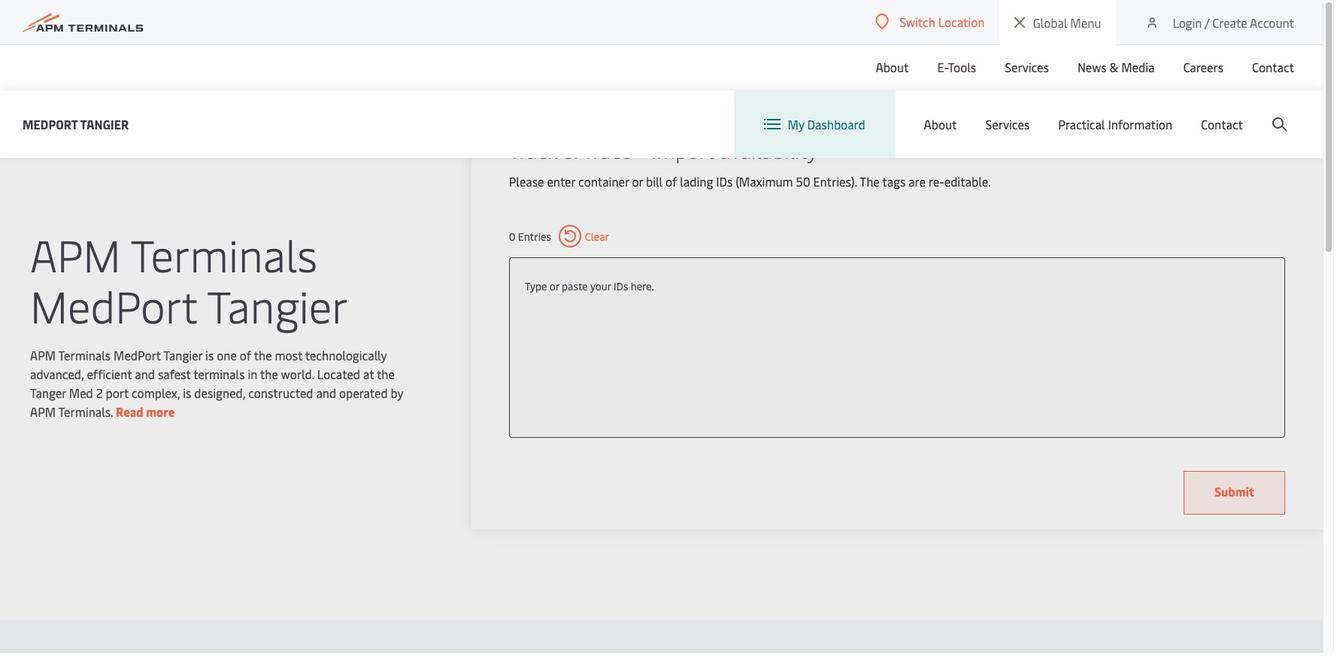 Task type: locate. For each thing, give the bounding box(es) containing it.
1 horizontal spatial of
[[666, 173, 677, 190]]

1 vertical spatial apm
[[30, 347, 56, 363]]

0 horizontal spatial about
[[876, 59, 909, 75]]

& inside dropdown button
[[1110, 59, 1119, 75]]

1 vertical spatial services button
[[986, 90, 1030, 158]]

about button
[[924, 90, 957, 158]]

contact
[[1253, 59, 1295, 75], [1202, 116, 1244, 132]]

availability
[[720, 135, 818, 164]]

tanger
[[30, 384, 66, 401]]

0 horizontal spatial tangier
[[80, 115, 129, 132]]

news & media
[[1078, 59, 1155, 75]]

terminals for apm terminals medport tangier is one of the most technologically advanced, efficient and safest terminals in the world. located at the tanger med 2 port complex, is designed, constructed and operated by apm terminals.
[[58, 347, 111, 363]]

of
[[666, 173, 677, 190], [240, 347, 251, 363]]

global
[[1033, 14, 1068, 31]]

services button
[[1005, 44, 1050, 90], [986, 90, 1030, 158]]

and
[[135, 366, 155, 382], [316, 384, 336, 401]]

1 vertical spatial contact button
[[1202, 90, 1244, 158]]

enter
[[547, 173, 576, 190]]

tools
[[948, 59, 977, 75]]

editable.
[[945, 173, 991, 190]]

read more
[[116, 403, 175, 420]]

contact down careers popup button
[[1202, 116, 1244, 132]]

services down global
[[1005, 59, 1050, 75]]

complex,
[[132, 384, 180, 401]]

apm for apm terminals medport tangier
[[30, 224, 121, 284]]

my
[[788, 116, 805, 132]]

2 apm from the top
[[30, 347, 56, 363]]

login / create account
[[1173, 14, 1295, 30]]

0 horizontal spatial terminals
[[58, 347, 111, 363]]

bill
[[646, 173, 663, 190]]

0 vertical spatial ids
[[716, 173, 733, 190]]

medport for apm terminals medport tangier
[[30, 275, 197, 335]]

about left "e-"
[[876, 59, 909, 75]]

here.
[[631, 279, 654, 293]]

track & trace - import availability
[[509, 135, 818, 164]]

or right type
[[550, 279, 560, 293]]

medport inside apm terminals medport tangier is one of the most technologically advanced, efficient and safest terminals in the world. located at the tanger med 2 port complex, is designed, constructed and operated by apm terminals.
[[114, 347, 161, 363]]

at
[[363, 366, 374, 382]]

of right bill
[[666, 173, 677, 190]]

import
[[652, 135, 715, 164]]

tangier inside apm terminals medport tangier is one of the most technologically advanced, efficient and safest terminals in the world. located at the tanger med 2 port complex, is designed, constructed and operated by apm terminals.
[[163, 347, 203, 363]]

1 horizontal spatial tangier
[[163, 347, 203, 363]]

terminals inside apm terminals medport tangier
[[131, 224, 318, 284]]

1 vertical spatial tangier
[[207, 275, 348, 335]]

0 vertical spatial &
[[1110, 59, 1119, 75]]

terminals
[[131, 224, 318, 284], [58, 347, 111, 363]]

1 vertical spatial of
[[240, 347, 251, 363]]

0 vertical spatial apm
[[30, 224, 121, 284]]

ids right your
[[614, 279, 629, 293]]

2
[[96, 384, 103, 401]]

1 vertical spatial contact
[[1202, 116, 1244, 132]]

constructed
[[248, 384, 313, 401]]

1 horizontal spatial or
[[632, 173, 643, 190]]

ids
[[716, 173, 733, 190], [614, 279, 629, 293]]

1 horizontal spatial and
[[316, 384, 336, 401]]

more
[[146, 403, 175, 420]]

1 horizontal spatial contact
[[1253, 59, 1295, 75]]

0 horizontal spatial &
[[563, 135, 578, 164]]

services right about popup button
[[986, 116, 1030, 132]]

tangier inside apm terminals medport tangier
[[207, 275, 348, 335]]

0 vertical spatial or
[[632, 173, 643, 190]]

services button down global
[[1005, 44, 1050, 90]]

clear button
[[559, 225, 609, 248]]

1 vertical spatial and
[[316, 384, 336, 401]]

1 horizontal spatial contact button
[[1253, 44, 1295, 90]]

apm terminals medport tangier is one of the most technologically advanced, efficient and safest terminals in the world. located at the tanger med 2 port complex, is designed, constructed and operated by apm terminals.
[[30, 347, 404, 420]]

careers
[[1184, 59, 1224, 75]]

contact down account
[[1253, 59, 1295, 75]]

terminals inside apm terminals medport tangier is one of the most technologically advanced, efficient and safest terminals in the world. located at the tanger med 2 port complex, is designed, constructed and operated by apm terminals.
[[58, 347, 111, 363]]

0 horizontal spatial ids
[[614, 279, 629, 293]]

-
[[638, 135, 646, 164]]

apm inside apm terminals medport tangier
[[30, 224, 121, 284]]

2 vertical spatial medport
[[114, 347, 161, 363]]

login / create account link
[[1145, 0, 1295, 44]]

2 vertical spatial tangier
[[163, 347, 203, 363]]

1 horizontal spatial terminals
[[131, 224, 318, 284]]

0 horizontal spatial of
[[240, 347, 251, 363]]

apm
[[30, 224, 121, 284], [30, 347, 56, 363], [30, 403, 56, 420]]

0 vertical spatial tangier
[[80, 115, 129, 132]]

and up complex,
[[135, 366, 155, 382]]

services for e-tools
[[1005, 59, 1050, 75]]

1 vertical spatial &
[[563, 135, 578, 164]]

contact button down careers popup button
[[1202, 90, 1244, 158]]

news
[[1078, 59, 1107, 75]]

container
[[579, 173, 629, 190]]

of right one
[[240, 347, 251, 363]]

& right news
[[1110, 59, 1119, 75]]

the up in
[[254, 347, 272, 363]]

1 vertical spatial ids
[[614, 279, 629, 293]]

& for trace
[[563, 135, 578, 164]]

or left bill
[[632, 173, 643, 190]]

0 vertical spatial terminals
[[131, 224, 318, 284]]

create
[[1213, 14, 1248, 30]]

e-tools
[[938, 59, 977, 75]]

3 apm from the top
[[30, 403, 56, 420]]

1 vertical spatial medport
[[30, 275, 197, 335]]

1 apm from the top
[[30, 224, 121, 284]]

apm for apm terminals medport tangier is one of the most technologically advanced, efficient and safest terminals in the world. located at the tanger med 2 port complex, is designed, constructed and operated by apm terminals.
[[30, 347, 56, 363]]

0 horizontal spatial contact button
[[1202, 90, 1244, 158]]

1 horizontal spatial ids
[[716, 173, 733, 190]]

2 horizontal spatial tangier
[[207, 275, 348, 335]]

contact button down account
[[1253, 44, 1295, 90]]

0 vertical spatial and
[[135, 366, 155, 382]]

1 vertical spatial is
[[183, 384, 191, 401]]

medport inside apm terminals medport tangier
[[30, 275, 197, 335]]

careers button
[[1184, 44, 1224, 90]]

2 vertical spatial apm
[[30, 403, 56, 420]]

1 vertical spatial or
[[550, 279, 560, 293]]

0 vertical spatial services button
[[1005, 44, 1050, 90]]

contact button
[[1253, 44, 1295, 90], [1202, 90, 1244, 158]]

0 vertical spatial about
[[876, 59, 909, 75]]

1 vertical spatial terminals
[[58, 347, 111, 363]]

1 horizontal spatial &
[[1110, 59, 1119, 75]]

0 vertical spatial services
[[1005, 59, 1050, 75]]

about down "e-"
[[924, 116, 957, 132]]

read
[[116, 403, 143, 420]]

1 horizontal spatial about
[[924, 116, 957, 132]]

and down the "located"
[[316, 384, 336, 401]]

technologically
[[305, 347, 387, 363]]

services button right about popup button
[[986, 90, 1030, 158]]

the
[[254, 347, 272, 363], [260, 366, 278, 382], [377, 366, 395, 382]]

medport
[[23, 115, 78, 132], [30, 275, 197, 335], [114, 347, 161, 363]]

trace
[[583, 135, 632, 164]]

is
[[205, 347, 214, 363], [183, 384, 191, 401]]

is down safest
[[183, 384, 191, 401]]

or
[[632, 173, 643, 190], [550, 279, 560, 293]]

is left one
[[205, 347, 214, 363]]

& up the "enter"
[[563, 135, 578, 164]]

re-
[[929, 173, 945, 190]]

the right in
[[260, 366, 278, 382]]

tags
[[883, 173, 906, 190]]

most
[[275, 347, 303, 363]]

practical
[[1059, 116, 1106, 132]]

1 vertical spatial about
[[924, 116, 957, 132]]

services
[[1005, 59, 1050, 75], [986, 116, 1030, 132]]

1 vertical spatial services
[[986, 116, 1030, 132]]

0 vertical spatial is
[[205, 347, 214, 363]]

about for about dropdown button
[[876, 59, 909, 75]]

/
[[1205, 14, 1210, 30]]

ids right lading
[[716, 173, 733, 190]]

advanced,
[[30, 366, 84, 382]]

terminals
[[194, 366, 245, 382]]

located
[[317, 366, 360, 382]]



Task type: vqa. For each thing, say whether or not it's contained in the screenshot.
"availability"
yes



Task type: describe. For each thing, give the bounding box(es) containing it.
entries).
[[814, 173, 858, 190]]

designed,
[[194, 384, 245, 401]]

entries
[[518, 229, 551, 243]]

track
[[509, 135, 558, 164]]

about button
[[876, 44, 909, 90]]

0 vertical spatial contact
[[1253, 59, 1295, 75]]

tangier for apm terminals medport tangier
[[207, 275, 348, 335]]

medport tangier link
[[23, 115, 129, 134]]

read more link
[[116, 403, 175, 420]]

switch location
[[900, 14, 985, 30]]

e-
[[938, 59, 948, 75]]

location
[[939, 14, 985, 30]]

please enter container or bill of lading ids (maximum 50 entries). the tags are re-editable.
[[509, 173, 991, 190]]

medport tangier
[[23, 115, 129, 132]]

global menu button
[[1000, 0, 1117, 46]]

switch
[[900, 14, 936, 30]]

0 horizontal spatial or
[[550, 279, 560, 293]]

by
[[391, 384, 404, 401]]

50
[[796, 173, 811, 190]]

practical information
[[1059, 116, 1173, 132]]

media
[[1122, 59, 1155, 75]]

of inside apm terminals medport tangier is one of the most technologically advanced, efficient and safest terminals in the world. located at the tanger med 2 port complex, is designed, constructed and operated by apm terminals.
[[240, 347, 251, 363]]

0 horizontal spatial contact
[[1202, 116, 1244, 132]]

0 entries
[[509, 229, 551, 243]]

e-tools button
[[938, 44, 977, 90]]

are
[[909, 173, 926, 190]]

dashboard
[[808, 116, 866, 132]]

about for about popup button
[[924, 116, 957, 132]]

information
[[1109, 116, 1173, 132]]

my dashboard
[[788, 116, 866, 132]]

the
[[860, 173, 880, 190]]

0 horizontal spatial and
[[135, 366, 155, 382]]

0 vertical spatial of
[[666, 173, 677, 190]]

news & media button
[[1078, 44, 1155, 90]]

clear
[[585, 229, 609, 243]]

your
[[591, 279, 611, 293]]

menu
[[1071, 14, 1102, 31]]

switch location button
[[876, 14, 985, 30]]

services for about
[[986, 116, 1030, 132]]

terminals.
[[58, 403, 113, 420]]

login
[[1173, 14, 1203, 30]]

& for media
[[1110, 59, 1119, 75]]

one
[[217, 347, 237, 363]]

global menu
[[1033, 14, 1102, 31]]

account
[[1251, 14, 1295, 30]]

world.
[[281, 366, 314, 382]]

my dashboard button
[[764, 90, 866, 158]]

services button for e-tools
[[1005, 44, 1050, 90]]

practical information button
[[1059, 90, 1173, 158]]

services button for about
[[986, 90, 1030, 158]]

type
[[525, 279, 547, 293]]

type or paste your ids here.
[[525, 279, 654, 293]]

0 horizontal spatial is
[[183, 384, 191, 401]]

1 horizontal spatial is
[[205, 347, 214, 363]]

in
[[248, 366, 258, 382]]

efficient
[[87, 366, 132, 382]]

medport for apm terminals medport tangier is one of the most technologically advanced, efficient and safest terminals in the world. located at the tanger med 2 port complex, is designed, constructed and operated by apm terminals.
[[114, 347, 161, 363]]

please
[[509, 173, 544, 190]]

paste
[[562, 279, 588, 293]]

0 vertical spatial contact button
[[1253, 44, 1295, 90]]

the right at
[[377, 366, 395, 382]]

med
[[69, 384, 93, 401]]

safest
[[158, 366, 191, 382]]

0 vertical spatial medport
[[23, 115, 78, 132]]

0
[[509, 229, 516, 243]]

lading
[[680, 173, 714, 190]]

terminals for apm terminals medport tangier
[[131, 224, 318, 284]]

operated
[[339, 384, 388, 401]]

apm terminals medport tangier
[[30, 224, 348, 335]]

port
[[106, 384, 129, 401]]

tangier for apm terminals medport tangier is one of the most technologically advanced, efficient and safest terminals in the world. located at the tanger med 2 port complex, is designed, constructed and operated by apm terminals.
[[163, 347, 203, 363]]

(maximum
[[736, 173, 793, 190]]



